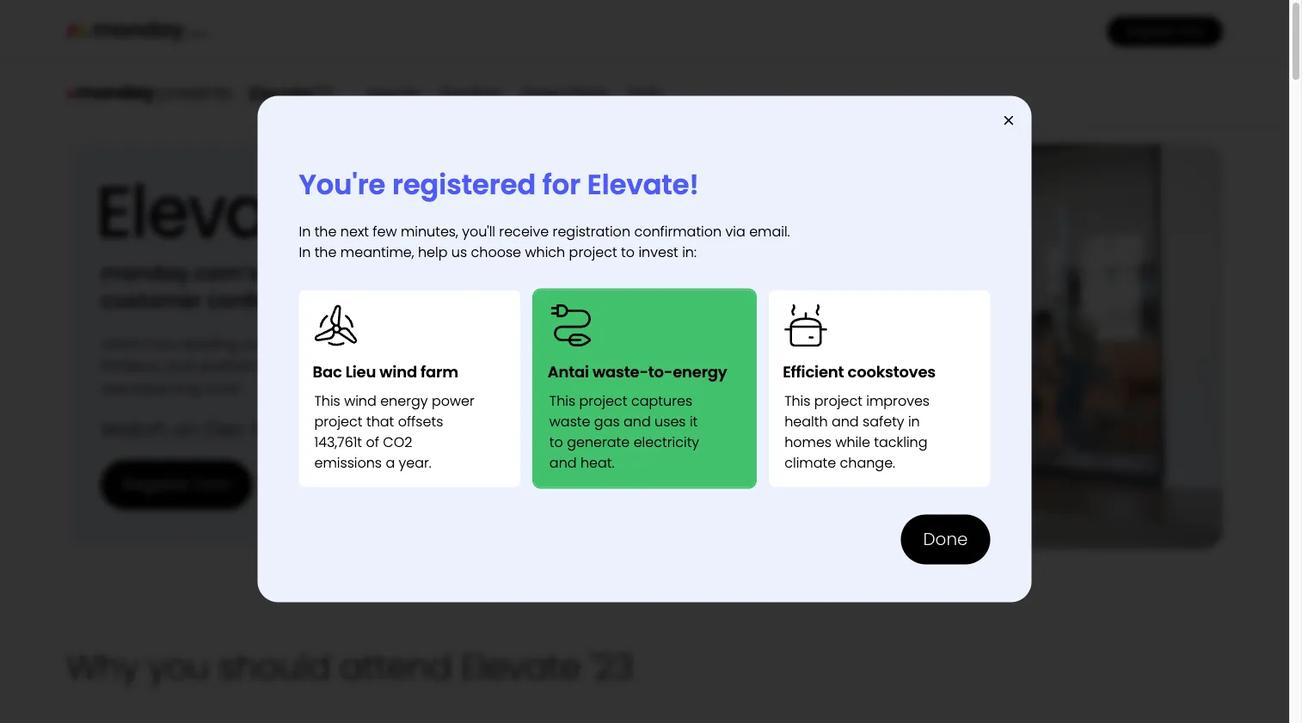 Task type: locate. For each thing, give the bounding box(es) containing it.
1 vertical spatial energy
[[380, 391, 428, 411]]

customers,
[[243, 333, 326, 355]]

2 this from the left
[[550, 391, 576, 411]]

14
[[251, 415, 269, 444]]

farm
[[421, 361, 458, 383]]

0 horizontal spatial this
[[314, 391, 340, 411]]

elevate!
[[587, 165, 699, 203]]

0 horizontal spatial register
[[123, 472, 190, 496]]

0 horizontal spatial energy
[[380, 391, 428, 411]]

agenda link
[[366, 83, 420, 103]]

elevate23 image
[[250, 86, 332, 101], [101, 183, 412, 238]]

this up waste
[[550, 391, 576, 411]]

energy
[[673, 361, 727, 383], [380, 391, 428, 411]]

power
[[432, 391, 475, 411]]

1 vertical spatial in
[[299, 243, 311, 262]]

energy up the offsets
[[380, 391, 428, 411]]

0 vertical spatial now
[[1178, 23, 1204, 39]]

2 horizontal spatial this
[[785, 391, 811, 411]]

emissions
[[314, 453, 382, 473]]

project inside antai waste-to-energy this project captures waste gas and uses it to generate electricity and heat.
[[579, 391, 628, 411]]

2 the from the top
[[315, 243, 337, 262]]

wind up that
[[344, 391, 377, 411]]

generate
[[567, 433, 630, 452]]

you're registered for elevate! dialog
[[0, 0, 1290, 724]]

in up conference
[[299, 243, 311, 262]]

why you should attend elevate '23
[[66, 643, 634, 692]]

and
[[165, 355, 196, 377], [624, 412, 651, 431], [832, 412, 859, 431], [550, 453, 577, 473]]

1 this from the left
[[314, 391, 340, 411]]

project down efficient
[[815, 391, 863, 411]]

1 horizontal spatial energy
[[673, 361, 727, 383]]

0 vertical spatial elevate23 image
[[250, 86, 332, 101]]

1 in from the top
[[299, 222, 311, 241]]

online
[[344, 259, 408, 288]]

register now link
[[101, 460, 252, 510]]

experts
[[269, 355, 324, 377]]

to left 'invest'
[[621, 243, 635, 262]]

why
[[66, 643, 139, 692]]

0 vertical spatial register
[[1127, 23, 1175, 39]]

monday.com's annual online customer conference
[[101, 259, 408, 315]]

to
[[621, 243, 635, 262], [550, 433, 563, 452]]

green efforts
[[522, 83, 607, 103]]

climate
[[785, 453, 836, 473]]

1 horizontal spatial this
[[550, 391, 576, 411]]

1 horizontal spatial register now
[[1127, 23, 1204, 39]]

1 vertical spatial elevate23 image
[[101, 183, 412, 238]]

lieu
[[346, 361, 376, 383]]

1 vertical spatial to
[[550, 433, 563, 452]]

to inside antai waste-to-energy this project captures waste gas and uses it to generate electricity and heat.
[[550, 433, 563, 452]]

1 vertical spatial wind
[[344, 391, 377, 411]]

bac lieu wind farm this wind energy power project that offsets 143,761t of co2 emissions a year.
[[313, 361, 475, 473]]

to-
[[648, 361, 673, 383]]

1 vertical spatial register
[[123, 472, 190, 496]]

customer
[[101, 287, 202, 315]]

registration
[[553, 222, 631, 241]]

1 horizontal spatial to
[[621, 243, 635, 262]]

that
[[366, 412, 394, 431]]

waste-
[[593, 361, 648, 383]]

project up 143,761t
[[314, 412, 363, 431]]

gas
[[594, 412, 620, 431]]

faqs link
[[628, 83, 661, 103]]

tackling
[[874, 433, 928, 452]]

now
[[1178, 23, 1204, 39], [195, 472, 230, 496]]

0 vertical spatial in
[[299, 222, 311, 241]]

and up while
[[832, 412, 859, 431]]

1 vertical spatial now
[[195, 472, 230, 496]]

waste
[[550, 412, 591, 431]]

0 vertical spatial register now
[[1127, 23, 1204, 39]]

register now
[[1127, 23, 1204, 39], [123, 472, 230, 496]]

and down how
[[165, 355, 196, 377]]

3 this from the left
[[785, 391, 811, 411]]

1 horizontal spatial wind
[[380, 361, 417, 383]]

reenvisioning
[[101, 378, 200, 399]]

uses
[[655, 412, 686, 431]]

and left heat.
[[550, 453, 577, 473]]

0 horizontal spatial to
[[550, 433, 563, 452]]

homes
[[785, 433, 832, 452]]

change.
[[840, 453, 896, 473]]

learn
[[101, 333, 142, 355]]

minutes,
[[401, 222, 458, 241]]

project inside in the next few minutes, you'll receive registration confirmation via email. in the meantime, help us choose which project to invest in:
[[569, 243, 617, 262]]

in
[[299, 222, 311, 241], [299, 243, 311, 262]]

1 vertical spatial register now
[[123, 472, 230, 496]]

the
[[315, 222, 337, 241], [315, 243, 337, 262]]

this down bac
[[314, 391, 340, 411]]

0 vertical spatial wind
[[380, 361, 417, 383]]

to down waste
[[550, 433, 563, 452]]

in up annual
[[299, 222, 311, 241]]

work.
[[204, 378, 242, 399]]

leading
[[182, 333, 239, 355]]

2 in from the top
[[299, 243, 311, 262]]

the left next
[[315, 222, 337, 241]]

this inside "bac lieu wind farm this wind energy power project that offsets 143,761t of co2 emissions a year."
[[314, 391, 340, 411]]

efficient
[[783, 361, 844, 383]]

0 vertical spatial to
[[621, 243, 635, 262]]

efforts
[[567, 83, 607, 103]]

project up gas
[[579, 391, 628, 411]]

0 vertical spatial energy
[[673, 361, 727, 383]]

0 vertical spatial the
[[315, 222, 337, 241]]

project down registration
[[569, 243, 617, 262]]

project
[[569, 243, 617, 262], [579, 391, 628, 411], [815, 391, 863, 411], [314, 412, 363, 431]]

register
[[1127, 23, 1175, 39], [123, 472, 190, 496]]

in
[[908, 412, 920, 431]]

this up the health
[[785, 391, 811, 411]]

agenda
[[366, 83, 420, 103]]

this
[[314, 391, 340, 411], [550, 391, 576, 411], [785, 391, 811, 411]]

the left meantime,
[[315, 243, 337, 262]]

this for antai
[[550, 391, 576, 411]]

0 horizontal spatial wind
[[344, 391, 377, 411]]

antai
[[548, 361, 589, 383]]

energy up captures
[[673, 361, 727, 383]]

a
[[386, 453, 395, 473]]

0 horizontal spatial register now
[[123, 472, 230, 496]]

industry
[[330, 333, 390, 355]]

wind right lieu
[[380, 361, 417, 383]]

electricity
[[634, 433, 699, 452]]

this inside antai waste-to-energy this project captures waste gas and uses it to generate electricity and heat.
[[550, 391, 576, 411]]

1 vertical spatial the
[[315, 243, 337, 262]]

year.
[[399, 453, 432, 473]]



Task type: vqa. For each thing, say whether or not it's contained in the screenshot.
farm
yes



Task type: describe. For each thing, give the bounding box(es) containing it.
faqs
[[628, 83, 661, 103]]

project inside "bac lieu wind farm this wind energy power project that offsets 143,761t of co2 emissions a year."
[[314, 412, 363, 431]]

to inside in the next few minutes, you'll receive registration confirmation via email. in the meantime, help us choose which project to invest in:
[[621, 243, 635, 262]]

this for bac
[[314, 391, 340, 411]]

offsets
[[398, 412, 443, 431]]

annual
[[264, 259, 339, 288]]

receive
[[499, 222, 549, 241]]

this inside efficient cookstoves this project improves health and safety in homes while tackling climate change.
[[785, 391, 811, 411]]

green
[[522, 83, 563, 103]]

invest
[[639, 243, 679, 262]]

cookstoves
[[848, 361, 936, 383]]

are
[[328, 355, 353, 377]]

captures
[[631, 391, 693, 411]]

should
[[218, 643, 331, 692]]

1 horizontal spatial register
[[1127, 23, 1175, 39]]

learn how leading customers, industry thinkers, and platform experts are reenvisioning work.
[[101, 333, 390, 399]]

few
[[373, 222, 397, 241]]

meantime,
[[341, 243, 414, 262]]

in the next few minutes, you'll receive registration confirmation via email. in the meantime, help us choose which project to invest in:
[[299, 222, 790, 262]]

help
[[418, 243, 448, 262]]

and right gas
[[624, 412, 651, 431]]

monday.com's
[[101, 259, 259, 288]]

us
[[451, 243, 467, 262]]

vod logo image
[[66, 83, 232, 105]]

choose
[[471, 243, 521, 262]]

you
[[148, 643, 209, 692]]

efficient cookstoves this project improves health and safety in homes while tackling climate change.
[[783, 361, 936, 473]]

speakers
[[440, 83, 502, 103]]

and inside learn how leading customers, industry thinkers, and platform experts are reenvisioning work.
[[165, 355, 196, 377]]

you're registered for elevate!
[[299, 165, 699, 203]]

email.
[[749, 222, 790, 241]]

in:
[[682, 243, 697, 262]]

done
[[923, 527, 968, 551]]

of
[[366, 433, 379, 452]]

elevate
[[461, 643, 581, 692]]

improves
[[867, 391, 930, 411]]

via
[[726, 222, 746, 241]]

green efforts link
[[522, 83, 607, 103]]

you'll
[[462, 222, 496, 241]]

for
[[543, 165, 581, 203]]

antai waste-to-energy this project captures waste gas and uses it to generate electricity and heat.
[[548, 361, 727, 473]]

safety
[[863, 412, 905, 431]]

on
[[173, 415, 199, 444]]

speakers link
[[440, 83, 502, 103]]

platform
[[200, 355, 265, 377]]

health
[[785, 412, 828, 431]]

while
[[836, 433, 871, 452]]

register inside register now link
[[123, 472, 190, 496]]

watch
[[101, 415, 167, 444]]

and inside efficient cookstoves this project improves health and safety in homes while tackling climate change.
[[832, 412, 859, 431]]

you're
[[299, 165, 386, 203]]

co2
[[383, 433, 412, 452]]

'23
[[590, 643, 634, 692]]

dec
[[205, 415, 245, 444]]

watch on dec 14
[[101, 415, 269, 444]]

bac
[[313, 361, 342, 383]]

heat.
[[581, 453, 615, 473]]

thinkers,
[[101, 355, 161, 377]]

attend
[[340, 643, 452, 692]]

energy inside antai waste-to-energy this project captures waste gas and uses it to generate electricity and heat.
[[673, 361, 727, 383]]

conference
[[207, 287, 326, 315]]

registered
[[392, 165, 536, 203]]

0 horizontal spatial now
[[195, 472, 230, 496]]

143,761t
[[314, 433, 362, 452]]

which
[[525, 243, 565, 262]]

next
[[341, 222, 369, 241]]

project inside efficient cookstoves this project improves health and safety in homes while tackling climate change.
[[815, 391, 863, 411]]

1 the from the top
[[315, 222, 337, 241]]

done button
[[901, 515, 991, 565]]

1 horizontal spatial now
[[1178, 23, 1204, 39]]

how
[[146, 333, 178, 355]]

energy inside "bac lieu wind farm this wind energy power project that offsets 143,761t of co2 emissions a year."
[[380, 391, 428, 411]]

it
[[690, 412, 698, 431]]

confirmation
[[634, 222, 722, 241]]



